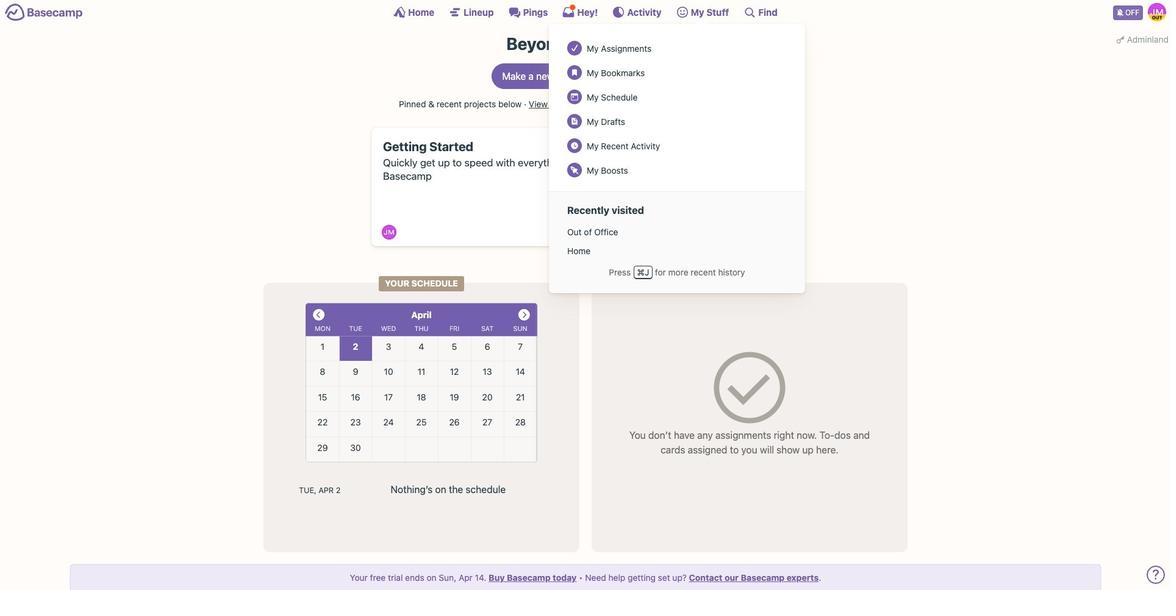 Task type: locate. For each thing, give the bounding box(es) containing it.
recently visited pages element
[[567, 223, 787, 261]]

switch accounts image
[[5, 3, 83, 22]]

jer mill image
[[382, 225, 397, 240]]

my stuff element
[[561, 36, 793, 182]]

annie bryan image
[[598, 225, 613, 240]]



Task type: describe. For each thing, give the bounding box(es) containing it.
jer mill image
[[1148, 3, 1166, 21]]

jared davis image
[[623, 225, 637, 240]]

main element
[[0, 0, 1171, 293]]

keyboard shortcut: ⌘ + / image
[[744, 6, 756, 18]]

cheryl walters image
[[611, 225, 625, 240]]



Task type: vqa. For each thing, say whether or not it's contained in the screenshot.
THE REMOVE
no



